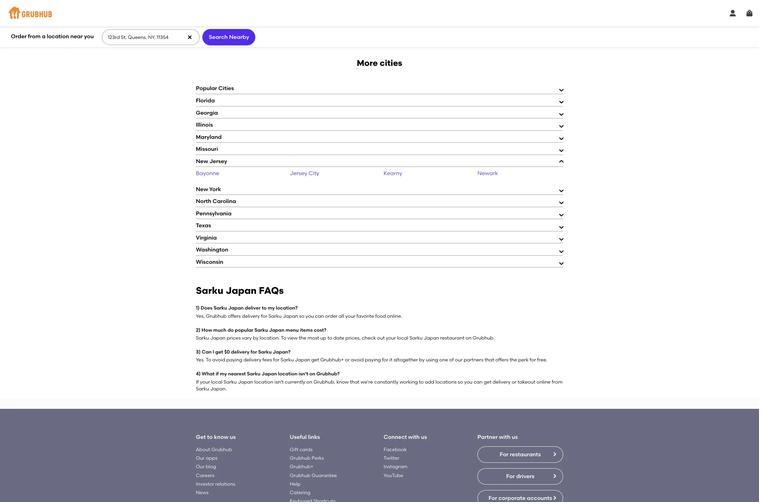 Task type: locate. For each thing, give the bounding box(es) containing it.
youtube
[[384, 473, 403, 478]]

sarku up "fees"
[[258, 349, 272, 355]]

out
[[377, 335, 385, 341]]

sarku up location.
[[254, 327, 268, 333]]

paying
[[226, 357, 242, 363], [365, 357, 381, 363]]

1 paying from the left
[[226, 357, 242, 363]]

japan up location.
[[269, 327, 284, 333]]

grubhub inside "about grubhub our apps our blog careers investor relations news"
[[211, 447, 232, 452]]

1 horizontal spatial you
[[306, 313, 314, 319]]

pennsylvania
[[196, 210, 232, 217]]

local right the out
[[397, 335, 408, 341]]

offers
[[228, 313, 241, 319], [495, 357, 508, 363]]

0 vertical spatial my
[[268, 305, 275, 311]]

grubhub+ inside 3) can i get $0 delivery for sarku japan? yes. to avoid paying delivery fees for sarku japan get grubhub+ or avoid paying for it altogether by using one of our partners that offers the perk for free.
[[320, 357, 344, 363]]

0 horizontal spatial that
[[350, 379, 360, 385]]

0 vertical spatial location
[[47, 33, 69, 40]]

to right the yes.
[[206, 357, 211, 363]]

useful
[[290, 434, 307, 440]]

3) can i get $0 delivery for sarku japan? yes. to avoid paying delivery fees for sarku japan get grubhub+ or avoid paying for it altogether by using one of our partners that offers the perk for free.
[[196, 349, 547, 363]]

main navigation navigation
[[0, 0, 759, 27]]

offers inside 3) can i get $0 delivery for sarku japan? yes. to avoid paying delivery fees for sarku japan get grubhub+ or avoid paying for it altogether by using one of our partners that offers the perk for free.
[[495, 357, 508, 363]]

york
[[209, 186, 221, 192]]

location up currently
[[278, 371, 297, 377]]

1 vertical spatial to
[[206, 357, 211, 363]]

1 horizontal spatial can
[[474, 379, 483, 385]]

with right connect
[[408, 434, 420, 440]]

0.51
[[202, 25, 209, 30]]

0 vertical spatial that
[[485, 357, 494, 363]]

for corporate accounts
[[489, 495, 552, 501]]

grubhub inside 1) does sarku japan deliver to my location? yes, grubhub offers delivery for sarku japan so you can order all your favorite food online.
[[206, 313, 227, 319]]

mi for 416 ratings
[[211, 25, 215, 30]]

my inside 1) does sarku japan deliver to my location? yes, grubhub offers delivery for sarku japan so you can order all your favorite food online.
[[268, 305, 275, 311]]

does
[[201, 305, 212, 311]]

0 vertical spatial offers
[[228, 313, 241, 319]]

from
[[28, 33, 41, 40], [552, 379, 563, 385]]

by right vary on the left of page
[[253, 335, 259, 341]]

0 horizontal spatial or
[[345, 357, 350, 363]]

1 horizontal spatial paying
[[365, 357, 381, 363]]

1 vertical spatial you
[[306, 313, 314, 319]]

for up location.
[[261, 313, 267, 319]]

to inside 3) can i get $0 delivery for sarku japan? yes. to avoid paying delivery fees for sarku japan get grubhub+ or avoid paying for it altogether by using one of our partners that offers the perk for free.
[[206, 357, 211, 363]]

1 horizontal spatial by
[[419, 357, 425, 363]]

check
[[362, 335, 376, 341]]

items
[[300, 327, 313, 333]]

north
[[196, 198, 211, 205]]

2 horizontal spatial you
[[464, 379, 473, 385]]

0 horizontal spatial paying
[[226, 357, 242, 363]]

1 vertical spatial new
[[196, 186, 208, 192]]

right image inside for restaurants link
[[552, 451, 557, 457]]

you
[[84, 33, 94, 40], [306, 313, 314, 319], [464, 379, 473, 385]]

0 horizontal spatial grubhub+
[[290, 464, 313, 470]]

new for new york
[[196, 186, 208, 192]]

right image
[[552, 451, 557, 457], [552, 473, 557, 479]]

search
[[209, 34, 228, 40]]

0 vertical spatial can
[[315, 313, 324, 319]]

1 vertical spatial right image
[[552, 473, 557, 479]]

my right if
[[220, 371, 227, 377]]

grubhub?
[[316, 371, 340, 377]]

sarku japan faqs
[[196, 285, 284, 296]]

1 horizontal spatial mi
[[303, 25, 308, 30]]

my
[[268, 305, 275, 311], [220, 371, 227, 377]]

1 vertical spatial or
[[512, 379, 516, 385]]

to right deliver
[[262, 305, 267, 311]]

for right "fees"
[[273, 357, 279, 363]]

2 paying from the left
[[365, 357, 381, 363]]

or left takeout
[[512, 379, 516, 385]]

ratings right the 416
[[262, 26, 278, 32]]

on
[[466, 335, 472, 341], [309, 371, 315, 377], [306, 379, 312, 385]]

1 vertical spatial jersey
[[290, 170, 307, 177]]

sarku up the does
[[196, 285, 223, 296]]

to left add
[[419, 379, 424, 385]]

us up for restaurants
[[512, 434, 518, 440]]

to left view
[[281, 335, 286, 341]]

your right if
[[200, 379, 210, 385]]

1 horizontal spatial local
[[397, 335, 408, 341]]

1 horizontal spatial with
[[499, 434, 511, 440]]

2 vertical spatial location
[[254, 379, 273, 385]]

partners
[[464, 357, 483, 363]]

delivery down deliver
[[242, 313, 260, 319]]

our up careers link
[[196, 464, 205, 470]]

your inside 2) how much do popular sarku japan menu items cost? sarku japan prices vary by location. to view the most up to date prices, check out your local sarku japan restaurant on grubhub.
[[386, 335, 396, 341]]

Search Address search field
[[102, 30, 199, 45]]

ratings for 995 ratings
[[355, 26, 371, 32]]

so
[[299, 313, 304, 319], [458, 379, 463, 385]]

0 vertical spatial by
[[253, 335, 259, 341]]

1 horizontal spatial your
[[345, 313, 355, 319]]

0 vertical spatial on
[[466, 335, 472, 341]]

a
[[42, 33, 46, 40]]

jersey
[[209, 158, 227, 164], [290, 170, 307, 177]]

so up items
[[299, 313, 304, 319]]

offers left perk
[[495, 357, 508, 363]]

2 right image from the top
[[552, 473, 557, 479]]

0 horizontal spatial mi
[[211, 25, 215, 30]]

you right near at the left top of page
[[84, 33, 94, 40]]

2 vertical spatial get
[[484, 379, 491, 385]]

1 horizontal spatial offers
[[495, 357, 508, 363]]

new york
[[196, 186, 221, 192]]

restaurants
[[510, 451, 541, 458]]

to
[[281, 335, 286, 341], [206, 357, 211, 363]]

view
[[287, 335, 298, 341]]

from inside 4) what if my nearest sarku japan location isn't on grubhub? if your local sarku japan location isn't currently on grubhub, know that we're constantly working to add locations so you can get delivery or takeout online from sarku japan.
[[552, 379, 563, 385]]

most
[[308, 335, 319, 341]]

about grubhub our apps our blog careers investor relations news
[[196, 447, 235, 496]]

the down items
[[299, 335, 306, 341]]

favorite
[[356, 313, 374, 319]]

popular
[[196, 85, 217, 92]]

0 horizontal spatial so
[[299, 313, 304, 319]]

sarku right the does
[[214, 305, 227, 311]]

for drivers
[[506, 473, 534, 479]]

1 horizontal spatial jersey
[[290, 170, 307, 177]]

0 horizontal spatial by
[[253, 335, 259, 341]]

1 ratings from the left
[[262, 26, 278, 32]]

1 vertical spatial get
[[311, 357, 319, 363]]

can left the order
[[315, 313, 324, 319]]

your right all
[[345, 313, 355, 319]]

0 horizontal spatial the
[[299, 335, 306, 341]]

virginia
[[196, 234, 217, 241]]

isn't up currently
[[299, 371, 308, 377]]

1 new from the top
[[196, 158, 208, 164]]

the inside 2) how much do popular sarku japan menu items cost? sarku japan prices vary by location. to view the most up to date prices, check out your local sarku japan restaurant on grubhub.
[[299, 335, 306, 341]]

jersey city link
[[290, 170, 319, 177]]

1 vertical spatial from
[[552, 379, 563, 385]]

delivery right $0 on the left
[[231, 349, 249, 355]]

get inside 4) what if my nearest sarku japan location isn't on grubhub? if your local sarku japan location isn't currently on grubhub, know that we're constantly working to add locations so you can get delivery or takeout online from sarku japan.
[[484, 379, 491, 385]]

0 vertical spatial the
[[299, 335, 306, 341]]

sarku right nearest
[[247, 371, 260, 377]]

local
[[397, 335, 408, 341], [211, 379, 222, 385]]

mi right 0.51
[[211, 25, 215, 30]]

one
[[439, 357, 448, 363]]

avoid down the i
[[212, 357, 225, 363]]

grubhub up the apps
[[211, 447, 232, 452]]

avoid
[[212, 357, 225, 363], [351, 357, 364, 363]]

for left corporate
[[489, 495, 497, 501]]

help
[[290, 481, 301, 487]]

on left grubhub.
[[466, 335, 472, 341]]

with right partner
[[499, 434, 511, 440]]

twitter link
[[384, 455, 399, 461]]

location down "fees"
[[254, 379, 273, 385]]

your right the out
[[386, 335, 396, 341]]

paying down $0 on the left
[[226, 357, 242, 363]]

2 horizontal spatial us
[[512, 434, 518, 440]]

isn't left currently
[[274, 379, 284, 385]]

avoid down prices,
[[351, 357, 364, 363]]

0 horizontal spatial avoid
[[212, 357, 225, 363]]

1 vertical spatial that
[[350, 379, 360, 385]]

new up north
[[196, 186, 208, 192]]

by inside 2) how much do popular sarku japan menu items cost? sarku japan prices vary by location. to view the most up to date prices, check out your local sarku japan restaurant on grubhub.
[[253, 335, 259, 341]]

your
[[345, 313, 355, 319], [386, 335, 396, 341], [200, 379, 210, 385]]

investor relations link
[[196, 481, 235, 487]]

or inside 3) can i get $0 delivery for sarku japan? yes. to avoid paying delivery fees for sarku japan get grubhub+ or avoid paying for it altogether by using one of our partners that offers the perk for free.
[[345, 357, 350, 363]]

ratings right 995
[[355, 26, 371, 32]]

1 our from the top
[[196, 455, 205, 461]]

2 horizontal spatial your
[[386, 335, 396, 341]]

can
[[315, 313, 324, 319], [474, 379, 483, 385]]

sarku down nearest
[[224, 379, 237, 385]]

1 horizontal spatial ratings
[[355, 26, 371, 32]]

get
[[215, 349, 223, 355], [311, 357, 319, 363], [484, 379, 491, 385]]

by left using
[[419, 357, 425, 363]]

2 us from the left
[[421, 434, 427, 440]]

grubhub
[[206, 313, 227, 319], [211, 447, 232, 452], [290, 455, 311, 461], [290, 473, 311, 478]]

isn't
[[299, 371, 308, 377], [274, 379, 284, 385]]

the
[[299, 335, 306, 341], [510, 357, 517, 363]]

our down about
[[196, 455, 205, 461]]

new for new jersey
[[196, 158, 208, 164]]

japan inside 3) can i get $0 delivery for sarku japan? yes. to avoid paying delivery fees for sarku japan get grubhub+ or avoid paying for it altogether by using one of our partners that offers the perk for free.
[[295, 357, 310, 363]]

japan left restaurant
[[424, 335, 439, 341]]

1 vertical spatial on
[[309, 371, 315, 377]]

right image right restaurants
[[552, 451, 557, 457]]

paying left the it
[[365, 357, 381, 363]]

location right a
[[47, 33, 69, 40]]

texas
[[196, 222, 211, 229]]

us up about grubhub link
[[230, 434, 236, 440]]

0 vertical spatial get
[[215, 349, 223, 355]]

offers up do
[[228, 313, 241, 319]]

local inside 4) what if my nearest sarku japan location isn't on grubhub? if your local sarku japan location isn't currently on grubhub, know that we're constantly working to add locations so you can get delivery or takeout online from sarku japan.
[[211, 379, 222, 385]]

offers inside 1) does sarku japan deliver to my location? yes, grubhub offers delivery for sarku japan so you can order all your favorite food online.
[[228, 313, 241, 319]]

995
[[345, 26, 354, 32]]

my left location?
[[268, 305, 275, 311]]

0 vertical spatial new
[[196, 158, 208, 164]]

right image up right image
[[552, 473, 557, 479]]

or down prices,
[[345, 357, 350, 363]]

0 vertical spatial your
[[345, 313, 355, 319]]

0 horizontal spatial to
[[206, 357, 211, 363]]

for left the it
[[382, 357, 388, 363]]

0 horizontal spatial from
[[28, 33, 41, 40]]

new
[[196, 158, 208, 164], [196, 186, 208, 192]]

menu
[[286, 327, 299, 333]]

3 us from the left
[[512, 434, 518, 440]]

0 vertical spatial jersey
[[209, 158, 227, 164]]

japan up currently
[[295, 357, 310, 363]]

1 vertical spatial know
[[214, 434, 228, 440]]

0 vertical spatial to
[[281, 335, 286, 341]]

so right locations on the bottom
[[458, 379, 463, 385]]

0 horizontal spatial svg image
[[187, 34, 193, 40]]

1 vertical spatial isn't
[[274, 379, 284, 385]]

2 new from the top
[[196, 186, 208, 192]]

0 vertical spatial isn't
[[299, 371, 308, 377]]

with for connect
[[408, 434, 420, 440]]

grubhub+
[[320, 357, 344, 363], [290, 464, 313, 470]]

1 vertical spatial so
[[458, 379, 463, 385]]

0 horizontal spatial local
[[211, 379, 222, 385]]

prices
[[227, 335, 241, 341]]

svg image
[[729, 9, 737, 17], [745, 9, 754, 17], [187, 34, 193, 40]]

with for partner
[[499, 434, 511, 440]]

2 with from the left
[[499, 434, 511, 440]]

currently
[[285, 379, 305, 385]]

your inside 1) does sarku japan deliver to my location? yes, grubhub offers delivery for sarku japan so you can order all your favorite food online.
[[345, 313, 355, 319]]

1 horizontal spatial know
[[337, 379, 349, 385]]

new down missouri at the left
[[196, 158, 208, 164]]

more cities
[[357, 58, 402, 68]]

1)
[[196, 305, 200, 311]]

bayonne link
[[196, 170, 219, 177]]

local up japan.
[[211, 379, 222, 385]]

new jersey
[[196, 158, 227, 164]]

on up grubhub,
[[309, 371, 315, 377]]

2 vertical spatial on
[[306, 379, 312, 385]]

sarku down japan? in the left bottom of the page
[[281, 357, 294, 363]]

that left we're
[[350, 379, 360, 385]]

sarku
[[196, 285, 223, 296], [214, 305, 227, 311], [268, 313, 282, 319], [254, 327, 268, 333], [196, 335, 209, 341], [409, 335, 423, 341], [258, 349, 272, 355], [281, 357, 294, 363], [247, 371, 260, 377], [224, 379, 237, 385], [196, 386, 209, 392]]

news link
[[196, 490, 209, 496]]

twitter
[[384, 455, 399, 461]]

1 horizontal spatial from
[[552, 379, 563, 385]]

mi
[[211, 25, 215, 30], [303, 25, 308, 30]]

2 vertical spatial your
[[200, 379, 210, 385]]

1 horizontal spatial so
[[458, 379, 463, 385]]

2 vertical spatial for
[[489, 495, 497, 501]]

0 vertical spatial right image
[[552, 451, 557, 457]]

1 horizontal spatial to
[[281, 335, 286, 341]]

carolina
[[213, 198, 236, 205]]

0 horizontal spatial your
[[200, 379, 210, 385]]

you up items
[[306, 313, 314, 319]]

2 mi from the left
[[303, 25, 308, 30]]

1 vertical spatial offers
[[495, 357, 508, 363]]

from left a
[[28, 33, 41, 40]]

for for for restaurants
[[500, 451, 509, 458]]

1 vertical spatial can
[[474, 379, 483, 385]]

my inside 4) what if my nearest sarku japan location isn't on grubhub? if your local sarku japan location isn't currently on grubhub, know that we're constantly working to add locations so you can get delivery or takeout online from sarku japan.
[[220, 371, 227, 377]]

for down vary on the left of page
[[251, 349, 257, 355]]

grubhub+ inside gift cards grubhub perks grubhub+ grubhub guarantee help catering
[[290, 464, 313, 470]]

florida
[[196, 97, 215, 104]]

your inside 4) what if my nearest sarku japan location isn't on grubhub? if your local sarku japan location isn't currently on grubhub, know that we're constantly working to add locations so you can get delivery or takeout online from sarku japan.
[[200, 379, 210, 385]]

1 horizontal spatial the
[[510, 357, 517, 363]]

2 horizontal spatial location
[[278, 371, 297, 377]]

grubhub down the does
[[206, 313, 227, 319]]

1 vertical spatial my
[[220, 371, 227, 377]]

2 ratings from the left
[[355, 26, 371, 32]]

1 horizontal spatial location
[[254, 379, 273, 385]]

0 vertical spatial our
[[196, 455, 205, 461]]

constantly
[[374, 379, 398, 385]]

jersey up bayonne
[[209, 158, 227, 164]]

grubhub+ down 'grubhub perks' link on the bottom left of the page
[[290, 464, 313, 470]]

us right connect
[[421, 434, 427, 440]]

0 horizontal spatial location
[[47, 33, 69, 40]]

for corporate accounts link
[[478, 490, 563, 502]]

1 vertical spatial the
[[510, 357, 517, 363]]

0 horizontal spatial my
[[220, 371, 227, 377]]

cities
[[380, 58, 402, 68]]

can inside 4) what if my nearest sarku japan location isn't on grubhub? if your local sarku japan location isn't currently on grubhub, know that we're constantly working to add locations so you can get delivery or takeout online from sarku japan.
[[474, 379, 483, 385]]

for inside 1) does sarku japan deliver to my location? yes, grubhub offers delivery for sarku japan so you can order all your favorite food online.
[[261, 313, 267, 319]]

up
[[320, 335, 326, 341]]

grubhub+ link
[[290, 464, 313, 470]]

0 vertical spatial so
[[299, 313, 304, 319]]

japan down much
[[210, 335, 226, 341]]

1 vertical spatial grubhub+
[[290, 464, 313, 470]]

right image inside 'for drivers' link
[[552, 473, 557, 479]]

mi right 1.74 at the left of the page
[[303, 25, 308, 30]]

1 vertical spatial your
[[386, 335, 396, 341]]

2 avoid from the left
[[351, 357, 364, 363]]

0 horizontal spatial ratings
[[262, 26, 278, 32]]

0 vertical spatial know
[[337, 379, 349, 385]]

for down the partner with us
[[500, 451, 509, 458]]

1 mi from the left
[[211, 25, 215, 30]]

on right currently
[[306, 379, 312, 385]]

perk
[[518, 357, 529, 363]]

grubhub+ up grubhub?
[[320, 357, 344, 363]]

gift cards link
[[290, 447, 313, 452]]

jersey left the "city"
[[290, 170, 307, 177]]

for left "drivers"
[[506, 473, 515, 479]]

0 horizontal spatial with
[[408, 434, 420, 440]]

that right "partners" in the bottom right of the page
[[485, 357, 494, 363]]

from right online
[[552, 379, 563, 385]]

can
[[202, 349, 212, 355]]

know down grubhub?
[[337, 379, 349, 385]]

0 horizontal spatial offers
[[228, 313, 241, 319]]

you right locations on the bottom
[[464, 379, 473, 385]]

delivery left takeout
[[493, 379, 511, 385]]

1 right image from the top
[[552, 451, 557, 457]]

1 horizontal spatial or
[[512, 379, 516, 385]]

0 horizontal spatial get
[[215, 349, 223, 355]]

catering link
[[290, 490, 310, 496]]

0 vertical spatial local
[[397, 335, 408, 341]]

0 horizontal spatial us
[[230, 434, 236, 440]]

right image for for drivers
[[552, 473, 557, 479]]

about
[[196, 447, 210, 452]]

i
[[213, 349, 214, 355]]

1 horizontal spatial us
[[421, 434, 427, 440]]

1 horizontal spatial avoid
[[351, 357, 364, 363]]

1 vertical spatial for
[[506, 473, 515, 479]]

can down "partners" in the bottom right of the page
[[474, 379, 483, 385]]

1 vertical spatial local
[[211, 379, 222, 385]]

altogether
[[394, 357, 418, 363]]

the left perk
[[510, 357, 517, 363]]

to right up
[[327, 335, 332, 341]]

1 with from the left
[[408, 434, 420, 440]]

0 vertical spatial or
[[345, 357, 350, 363]]

ratings for 416 ratings
[[262, 26, 278, 32]]

useful links
[[290, 434, 320, 440]]



Task type: describe. For each thing, give the bounding box(es) containing it.
grubhub,
[[313, 379, 335, 385]]

1 horizontal spatial get
[[311, 357, 319, 363]]

us for connect with us
[[421, 434, 427, 440]]

corporate
[[499, 495, 526, 501]]

gift
[[290, 447, 298, 452]]

for for for drivers
[[506, 473, 515, 479]]

restaurant
[[440, 335, 464, 341]]

2) how much do popular sarku japan menu items cost? sarku japan prices vary by location. to view the most up to date prices, check out your local sarku japan restaurant on grubhub.
[[196, 327, 495, 341]]

the inside 3) can i get $0 delivery for sarku japan? yes. to avoid paying delivery fees for sarku japan get grubhub+ or avoid paying for it altogether by using one of our partners that offers the perk for free.
[[510, 357, 517, 363]]

grubhub down grubhub+ link
[[290, 473, 311, 478]]

much
[[213, 327, 226, 333]]

cards
[[299, 447, 313, 452]]

for for for corporate accounts
[[489, 495, 497, 501]]

grubhub perks link
[[290, 455, 324, 461]]

1 vertical spatial location
[[278, 371, 297, 377]]

4) what if my nearest sarku japan location isn't on grubhub? if your local sarku japan location isn't currently on grubhub, know that we're constantly working to add locations so you can get delivery or takeout online from sarku japan.
[[196, 371, 563, 392]]

delivery inside 1) does sarku japan deliver to my location? yes, grubhub offers delivery for sarku japan so you can order all your favorite food online.
[[242, 313, 260, 319]]

right image
[[552, 495, 557, 501]]

0 horizontal spatial you
[[84, 33, 94, 40]]

investor
[[196, 481, 214, 487]]

catering
[[290, 490, 310, 496]]

apps
[[206, 455, 217, 461]]

0 horizontal spatial know
[[214, 434, 228, 440]]

prices,
[[345, 335, 361, 341]]

1 horizontal spatial svg image
[[729, 9, 737, 17]]

jersey city
[[290, 170, 319, 177]]

partner with us
[[478, 434, 518, 440]]

illinois
[[196, 122, 213, 128]]

drivers
[[516, 473, 534, 479]]

gift cards grubhub perks grubhub+ grubhub guarantee help catering
[[290, 447, 337, 496]]

add
[[425, 379, 434, 385]]

careers link
[[196, 473, 214, 478]]

search nearby button
[[203, 29, 255, 45]]

location.
[[260, 335, 280, 341]]

yes.
[[196, 357, 205, 363]]

do
[[228, 327, 234, 333]]

416 ratings
[[253, 26, 278, 32]]

416
[[253, 26, 261, 32]]

order
[[325, 313, 338, 319]]

washington
[[196, 247, 228, 253]]

you inside 4) what if my nearest sarku japan location isn't on grubhub? if your local sarku japan location isn't currently on grubhub, know that we're constantly working to add locations so you can get delivery or takeout online from sarku japan.
[[464, 379, 473, 385]]

1 us from the left
[[230, 434, 236, 440]]

0 horizontal spatial jersey
[[209, 158, 227, 164]]

cost?
[[314, 327, 326, 333]]

near
[[70, 33, 83, 40]]

sarku down location?
[[268, 313, 282, 319]]

for drivers link
[[478, 468, 563, 485]]

we're
[[361, 379, 373, 385]]

wisconsin
[[196, 259, 223, 265]]

japan down location?
[[283, 313, 298, 319]]

deliver
[[245, 305, 261, 311]]

working
[[400, 379, 418, 385]]

1 horizontal spatial isn't
[[299, 371, 308, 377]]

right image for for restaurants
[[552, 451, 557, 457]]

vary
[[242, 335, 252, 341]]

news
[[196, 490, 209, 496]]

local inside 2) how much do popular sarku japan menu items cost? sarku japan prices vary by location. to view the most up to date prices, check out your local sarku japan restaurant on grubhub.
[[397, 335, 408, 341]]

3)
[[196, 349, 201, 355]]

so inside 4) what if my nearest sarku japan location isn't on grubhub? if your local sarku japan location isn't currently on grubhub, know that we're constantly working to add locations so you can get delivery or takeout online from sarku japan.
[[458, 379, 463, 385]]

facebook twitter instagram youtube
[[384, 447, 408, 478]]

japan up deliver
[[226, 285, 257, 296]]

popular cities
[[196, 85, 234, 92]]

food
[[375, 313, 386, 319]]

on inside 2) how much do popular sarku japan menu items cost? sarku japan prices vary by location. to view the most up to date prices, check out your local sarku japan restaurant on grubhub.
[[466, 335, 472, 341]]

kearny link
[[384, 170, 402, 177]]

if
[[196, 379, 199, 385]]

get to know us
[[196, 434, 236, 440]]

how
[[202, 327, 212, 333]]

connect with us
[[384, 434, 427, 440]]

if
[[216, 371, 219, 377]]

so inside 1) does sarku japan deliver to my location? yes, grubhub offers delivery for sarku japan so you can order all your favorite food online.
[[299, 313, 304, 319]]

cities
[[218, 85, 234, 92]]

yes,
[[196, 313, 205, 319]]

1.74 mi
[[295, 25, 308, 30]]

2)
[[196, 327, 200, 333]]

sarku up altogether
[[409, 335, 423, 341]]

for left free.
[[530, 357, 536, 363]]

to inside 2) how much do popular sarku japan menu items cost? sarku japan prices vary by location. to view the most up to date prices, check out your local sarku japan restaurant on grubhub.
[[327, 335, 332, 341]]

that inside 3) can i get $0 delivery for sarku japan? yes. to avoid paying delivery fees for sarku japan get grubhub+ or avoid paying for it altogether by using one of our partners that offers the perk for free.
[[485, 357, 494, 363]]

north carolina
[[196, 198, 236, 205]]

2 horizontal spatial svg image
[[745, 9, 754, 17]]

you inside 1) does sarku japan deliver to my location? yes, grubhub offers delivery for sarku japan so you can order all your favorite food online.
[[306, 313, 314, 319]]

to right the get
[[207, 434, 213, 440]]

delivery inside 4) what if my nearest sarku japan location isn't on grubhub? if your local sarku japan location isn't currently on grubhub, know that we're constantly working to add locations so you can get delivery or takeout online from sarku japan.
[[493, 379, 511, 385]]

2 our from the top
[[196, 464, 205, 470]]

us for partner with us
[[512, 434, 518, 440]]

careers
[[196, 473, 214, 478]]

nearest
[[228, 371, 246, 377]]

to inside 4) what if my nearest sarku japan location isn't on grubhub? if your local sarku japan location isn't currently on grubhub, know that we're constantly working to add locations so you can get delivery or takeout online from sarku japan.
[[419, 379, 424, 385]]

location?
[[276, 305, 298, 311]]

or inside 4) what if my nearest sarku japan location isn't on grubhub? if your local sarku japan location isn't currently on grubhub, know that we're constantly working to add locations so you can get delivery or takeout online from sarku japan.
[[512, 379, 516, 385]]

instagram link
[[384, 464, 408, 470]]

mi for 995 ratings
[[303, 25, 308, 30]]

for restaurants
[[500, 451, 541, 458]]

by inside 3) can i get $0 delivery for sarku japan? yes. to avoid paying delivery fees for sarku japan get grubhub+ or avoid paying for it altogether by using one of our partners that offers the perk for free.
[[419, 357, 425, 363]]

relations
[[215, 481, 235, 487]]

japan?
[[273, 349, 291, 355]]

1 avoid from the left
[[212, 357, 225, 363]]

for restaurants link
[[478, 446, 563, 463]]

guarantee
[[312, 473, 337, 478]]

sarku down 2)
[[196, 335, 209, 341]]

of
[[449, 357, 454, 363]]

grubhub guarantee link
[[290, 473, 337, 478]]

grubhub down gift cards link
[[290, 455, 311, 461]]

instagram
[[384, 464, 408, 470]]

about grubhub link
[[196, 447, 232, 452]]

youtube link
[[384, 473, 403, 478]]

faqs
[[259, 285, 284, 296]]

georgia
[[196, 109, 218, 116]]

japan down nearest
[[238, 379, 253, 385]]

can inside 1) does sarku japan deliver to my location? yes, grubhub offers delivery for sarku japan so you can order all your favorite food online.
[[315, 313, 324, 319]]

kearny
[[384, 170, 402, 177]]

to inside 2) how much do popular sarku japan menu items cost? sarku japan prices vary by location. to view the most up to date prices, check out your local sarku japan restaurant on grubhub.
[[281, 335, 286, 341]]

perks
[[312, 455, 324, 461]]

using
[[426, 357, 438, 363]]

city
[[309, 170, 319, 177]]

delivery left "fees"
[[243, 357, 261, 363]]

japan down "fees"
[[262, 371, 277, 377]]

0 horizontal spatial isn't
[[274, 379, 284, 385]]

that inside 4) what if my nearest sarku japan location isn't on grubhub? if your local sarku japan location isn't currently on grubhub, know that we're constantly working to add locations so you can get delivery or takeout online from sarku japan.
[[350, 379, 360, 385]]

sarku down if
[[196, 386, 209, 392]]

to inside 1) does sarku japan deliver to my location? yes, grubhub offers delivery for sarku japan so you can order all your favorite food online.
[[262, 305, 267, 311]]

facebook
[[384, 447, 407, 452]]

missouri
[[196, 146, 218, 152]]

order from a location near you
[[11, 33, 94, 40]]

help link
[[290, 481, 301, 487]]

$0
[[224, 349, 230, 355]]

japan left deliver
[[228, 305, 244, 311]]

online
[[537, 379, 551, 385]]

more
[[357, 58, 378, 68]]

partner
[[478, 434, 498, 440]]

know inside 4) what if my nearest sarku japan location isn't on grubhub? if your local sarku japan location isn't currently on grubhub, know that we're constantly working to add locations so you can get delivery or takeout online from sarku japan.
[[337, 379, 349, 385]]



Task type: vqa. For each thing, say whether or not it's contained in the screenshot.
delivery
yes



